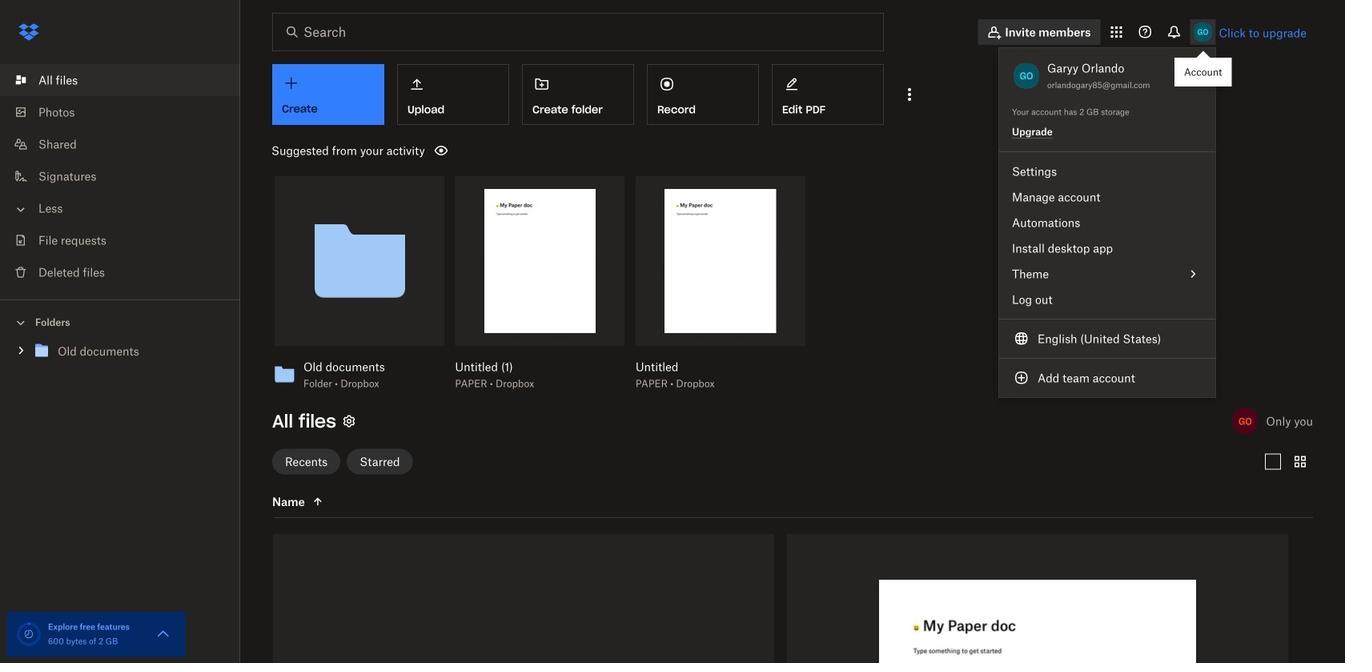 Task type: describe. For each thing, give the bounding box(es) containing it.
dropbox image
[[13, 16, 45, 48]]

choose a language: image
[[1012, 329, 1032, 348]]



Task type: locate. For each thing, give the bounding box(es) containing it.
less image
[[13, 201, 29, 217]]

file, _ my paper doc.paper row
[[787, 534, 1289, 663]]

list
[[0, 54, 240, 300]]

menu
[[999, 48, 1216, 397]]

account menu image
[[1190, 19, 1216, 45]]

list item
[[0, 64, 240, 96]]

menu item
[[999, 326, 1216, 352]]

folder, old documents row
[[273, 534, 774, 663]]



Task type: vqa. For each thing, say whether or not it's contained in the screenshot.
CHOOSE A LANGUAGE: image
yes



